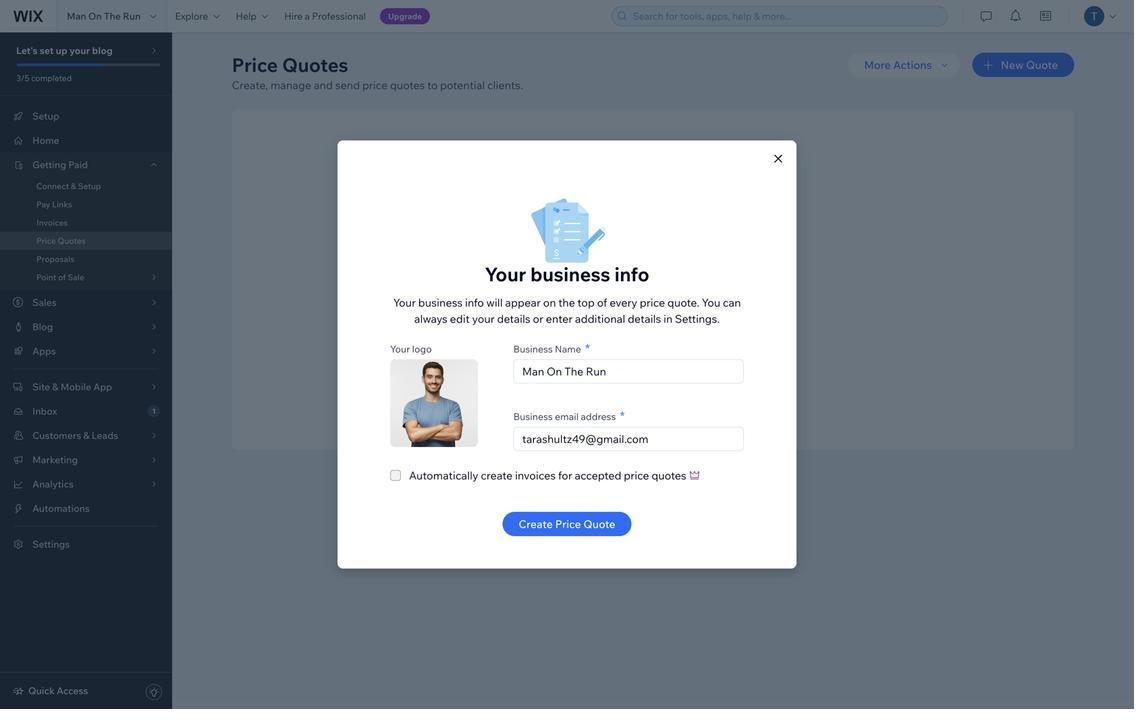 Task type: describe. For each thing, give the bounding box(es) containing it.
help button
[[228, 0, 276, 32]]

pay
[[36, 199, 50, 209]]

and
[[314, 78, 333, 92]]

your for your business info will appear on the top of every price quote. you can always edit your details or enter additional details in settings.
[[393, 296, 416, 309]]

completed
[[31, 73, 72, 83]]

3/5
[[16, 73, 29, 83]]

new
[[1001, 58, 1024, 72]]

enter
[[546, 312, 573, 326]]

price inside create price quote button
[[555, 517, 581, 531]]

links
[[52, 199, 72, 209]]

access
[[57, 685, 88, 697]]

2 horizontal spatial quote
[[1027, 58, 1059, 72]]

paid
[[68, 159, 88, 171]]

getting
[[32, 159, 66, 171]]

minutes
[[752, 293, 792, 307]]

get paid online faster with automatic invoices
[[531, 326, 759, 339]]

email
[[555, 411, 579, 422]]

0 horizontal spatial *
[[585, 341, 590, 356]]

quotes for price quotes create, manage and send price quotes to potential clients.
[[282, 53, 348, 77]]

actions
[[894, 58, 932, 72]]

connect
[[36, 181, 69, 191]]

set
[[40, 45, 54, 56]]

1 vertical spatial setup
[[78, 181, 101, 191]]

your logo
[[390, 343, 432, 355]]

online
[[576, 326, 607, 339]]

get
[[531, 326, 549, 339]]

appear
[[505, 296, 541, 309]]

or
[[533, 312, 544, 326]]

your for your business info
[[485, 262, 526, 286]]

address
[[581, 411, 616, 422]]

every
[[610, 296, 638, 309]]

with
[[641, 326, 663, 339]]

sidebar element
[[0, 32, 172, 709]]

setup link
[[0, 104, 172, 128]]

create a quote button
[[595, 365, 712, 393]]

let's set up your blog
[[16, 45, 113, 56]]

up
[[56, 45, 67, 56]]

run
[[123, 10, 141, 22]]

pay links
[[36, 199, 72, 209]]

new quote
[[1001, 58, 1059, 72]]

price for price quotes create, manage and send price quotes to potential clients.
[[232, 53, 278, 77]]

automatic
[[665, 326, 716, 339]]

create for create price quote
[[519, 517, 553, 531]]

1 vertical spatial potential
[[637, 293, 682, 307]]

your business info will appear on the top of every price quote. you can always edit your details or enter additional details in settings.
[[393, 296, 741, 326]]

1 horizontal spatial to
[[625, 293, 635, 307]]

faster
[[609, 326, 639, 339]]

more
[[865, 58, 891, 72]]

price quotes create, manage and send price quotes to potential clients.
[[232, 53, 523, 92]]

hire
[[284, 10, 303, 22]]

3/5 completed
[[16, 73, 72, 83]]

business for your business info
[[531, 262, 611, 286]]

additional
[[575, 312, 626, 326]]

a for hire
[[305, 10, 310, 22]]

inbox
[[32, 405, 57, 417]]

getting paid
[[32, 159, 88, 171]]

0 vertical spatial in
[[740, 293, 749, 307]]

quick access
[[28, 685, 88, 697]]

business for *
[[514, 343, 553, 355]]

send
[[531, 293, 557, 307]]

upgrade button
[[380, 8, 430, 24]]

quote.
[[668, 296, 700, 309]]

upgrade
[[388, 11, 422, 21]]

automations link
[[0, 496, 172, 521]]

connect & setup
[[36, 181, 101, 191]]

the
[[559, 296, 575, 309]]

quote for create a quote
[[660, 372, 692, 386]]

quotes for convert
[[623, 309, 657, 323]]

on
[[543, 296, 556, 309]]

price quotes
[[36, 236, 86, 246]]

quick
[[28, 685, 55, 697]]

invoices
[[36, 217, 68, 228]]

invoices link
[[0, 213, 172, 232]]

create price quote
[[519, 517, 616, 531]]

blog
[[92, 45, 113, 56]]

home
[[32, 134, 59, 146]]

accepted
[[574, 309, 620, 323]]

name
[[555, 343, 581, 355]]

first
[[642, 264, 666, 279]]

Business email address field
[[518, 428, 740, 450]]

proposals link
[[0, 250, 172, 268]]

logo
[[412, 343, 432, 355]]

1 details from the left
[[497, 312, 531, 326]]

clients.
[[488, 78, 523, 92]]

convert accepted quotes into invoices
[[531, 309, 722, 323]]

Search for tools, apps, help & more... field
[[629, 7, 944, 26]]

explore
[[175, 10, 208, 22]]

1 vertical spatial *
[[620, 408, 625, 423]]

0 vertical spatial invoices
[[682, 309, 722, 323]]

hire a professional
[[284, 10, 366, 22]]



Task type: vqa. For each thing, say whether or not it's contained in the screenshot.
build
no



Task type: locate. For each thing, give the bounding box(es) containing it.
price right the first
[[669, 264, 699, 279]]

quotes
[[282, 53, 348, 77], [58, 236, 86, 246]]

a
[[305, 10, 310, 22], [652, 372, 658, 386]]

send
[[335, 78, 360, 92]]

0 vertical spatial info
[[615, 262, 650, 286]]

getting paid button
[[0, 153, 172, 177]]

info left will
[[465, 296, 484, 309]]

settings link
[[0, 532, 172, 557]]

setup up home
[[32, 110, 59, 122]]

you
[[702, 296, 721, 309]]

more actions button
[[848, 53, 961, 77]]

info inside your business info will appear on the top of every price quote. you can always edit your details or enter additional details in settings.
[[465, 296, 484, 309]]

price
[[232, 53, 278, 77], [36, 236, 56, 246], [555, 517, 581, 531]]

1 horizontal spatial quotes
[[282, 53, 348, 77]]

1 vertical spatial info
[[465, 296, 484, 309]]

2 horizontal spatial your
[[613, 264, 639, 279]]

price inside the price quotes create, manage and send price quotes to potential clients.
[[232, 53, 278, 77]]

business
[[514, 343, 553, 355], [514, 411, 553, 422]]

hire a professional link
[[276, 0, 374, 32]]

0 vertical spatial quotes
[[390, 78, 425, 92]]

help
[[236, 10, 257, 22]]

0 horizontal spatial price
[[36, 236, 56, 246]]

create for create a quote
[[615, 372, 649, 386]]

create
[[571, 264, 610, 279], [615, 372, 649, 386], [519, 517, 553, 531]]

potential left clients.
[[440, 78, 485, 92]]

invoices
[[682, 309, 722, 323], [718, 326, 759, 339]]

0 vertical spatial a
[[305, 10, 310, 22]]

professional
[[312, 10, 366, 22]]

2 horizontal spatial create
[[615, 372, 649, 386]]

paid
[[552, 326, 574, 339]]

settings
[[32, 538, 70, 550]]

on
[[88, 10, 102, 22]]

0 vertical spatial your
[[70, 45, 90, 56]]

setup
[[32, 110, 59, 122], [78, 181, 101, 191]]

0 vertical spatial create
[[571, 264, 610, 279]]

create your first price quote
[[571, 264, 735, 279]]

0 horizontal spatial potential
[[440, 78, 485, 92]]

0 horizontal spatial setup
[[32, 110, 59, 122]]

2 horizontal spatial price
[[555, 517, 581, 531]]

can
[[723, 296, 741, 309]]

connect & setup link
[[0, 177, 172, 195]]

create inside create price quote button
[[519, 517, 553, 531]]

1 horizontal spatial details
[[628, 312, 661, 326]]

1 vertical spatial quotes
[[587, 293, 622, 307]]

info for your business info
[[615, 262, 650, 286]]

0 horizontal spatial in
[[664, 312, 673, 326]]

price inside price quotes link
[[36, 236, 56, 246]]

*
[[585, 341, 590, 356], [620, 408, 625, 423]]

your business info
[[485, 262, 650, 286]]

invoices down customers on the right top of page
[[682, 309, 722, 323]]

to inside the price quotes create, manage and send price quotes to potential clients.
[[428, 78, 438, 92]]

1 horizontal spatial in
[[740, 293, 749, 307]]

invoices down can
[[718, 326, 759, 339]]

1 horizontal spatial price
[[232, 53, 278, 77]]

your down will
[[472, 312, 495, 326]]

will
[[487, 296, 503, 309]]

quotes up accepted at the right
[[587, 293, 622, 307]]

in
[[740, 293, 749, 307], [664, 312, 673, 326]]

business up the
[[531, 262, 611, 286]]

into
[[660, 309, 679, 323]]

0 horizontal spatial info
[[465, 296, 484, 309]]

in left minutes
[[740, 293, 749, 307]]

in down 'send price quotes to potential customers in minutes'
[[664, 312, 673, 326]]

setup right &
[[78, 181, 101, 191]]

1 vertical spatial business
[[419, 296, 463, 309]]

0 vertical spatial potential
[[440, 78, 485, 92]]

quotes down invoices link
[[58, 236, 86, 246]]

0 vertical spatial quotes
[[282, 53, 348, 77]]

quotes inside the price quotes create, manage and send price quotes to potential clients.
[[282, 53, 348, 77]]

price quotes link
[[0, 232, 172, 250]]

business email address *
[[514, 408, 625, 423]]

1 vertical spatial create
[[615, 372, 649, 386]]

business inside business email address *
[[514, 411, 553, 422]]

0 horizontal spatial quote
[[584, 517, 616, 531]]

quotes inside the price quotes create, manage and send price quotes to potential clients.
[[390, 78, 425, 92]]

1 horizontal spatial business
[[531, 262, 611, 286]]

2 vertical spatial quotes
[[623, 309, 657, 323]]

info for your business info will appear on the top of every price quote. you can always edit your details or enter additional details in settings.
[[465, 296, 484, 309]]

1 horizontal spatial a
[[652, 372, 658, 386]]

your right 'up'
[[70, 45, 90, 56]]

1 horizontal spatial setup
[[78, 181, 101, 191]]

business
[[531, 262, 611, 286], [419, 296, 463, 309]]

your
[[70, 45, 90, 56], [613, 264, 639, 279], [472, 312, 495, 326]]

create,
[[232, 78, 268, 92]]

2 vertical spatial your
[[390, 343, 410, 355]]

business down 'get'
[[514, 343, 553, 355]]

to
[[428, 78, 438, 92], [625, 293, 635, 307]]

business name *
[[514, 341, 590, 356]]

price inside the price quotes create, manage and send price quotes to potential clients.
[[363, 78, 388, 92]]

your inside sidebar element
[[70, 45, 90, 56]]

price for price quotes
[[36, 236, 56, 246]]

0 horizontal spatial quotes
[[58, 236, 86, 246]]

create a quote
[[615, 372, 692, 386]]

in inside your business info will appear on the top of every price quote. you can always edit your details or enter additional details in settings.
[[664, 312, 673, 326]]

edit
[[450, 312, 470, 326]]

price right the every
[[640, 296, 665, 309]]

man on the run
[[67, 10, 141, 22]]

your up always
[[393, 296, 416, 309]]

quotes up and
[[282, 53, 348, 77]]

1 vertical spatial quotes
[[58, 236, 86, 246]]

a inside button
[[652, 372, 658, 386]]

1 horizontal spatial *
[[620, 408, 625, 423]]

pay links link
[[0, 195, 172, 213]]

1 vertical spatial a
[[652, 372, 658, 386]]

business for your business info will appear on the top of every price quote. you can always edit your details or enter additional details in settings.
[[419, 296, 463, 309]]

quote for create price quote
[[584, 517, 616, 531]]

let's
[[16, 45, 38, 56]]

send price quotes to potential customers in minutes
[[531, 293, 792, 307]]

the
[[104, 10, 121, 22]]

1 horizontal spatial quote
[[660, 372, 692, 386]]

price right "on"
[[560, 293, 585, 307]]

0 vertical spatial setup
[[32, 110, 59, 122]]

business inside business name *
[[514, 343, 553, 355]]

quotes inside sidebar element
[[58, 236, 86, 246]]

quotes up get paid online faster with automatic invoices
[[623, 309, 657, 323]]

of
[[597, 296, 607, 309]]

2 vertical spatial your
[[472, 312, 495, 326]]

0 vertical spatial business
[[531, 262, 611, 286]]

2 details from the left
[[628, 312, 661, 326]]

price
[[363, 78, 388, 92], [669, 264, 699, 279], [560, 293, 585, 307], [640, 296, 665, 309]]

1 vertical spatial your
[[393, 296, 416, 309]]

1 horizontal spatial potential
[[637, 293, 682, 307]]

* down online
[[585, 341, 590, 356]]

new quote button
[[973, 53, 1075, 77]]

price inside your business info will appear on the top of every price quote. you can always edit your details or enter additional details in settings.
[[640, 296, 665, 309]]

home link
[[0, 128, 172, 153]]

1 vertical spatial business
[[514, 411, 553, 422]]

quotes for price quotes
[[58, 236, 86, 246]]

convert
[[531, 309, 571, 323]]

0 horizontal spatial to
[[428, 78, 438, 92]]

1 business from the top
[[514, 343, 553, 355]]

your left logo
[[390, 343, 410, 355]]

potential
[[440, 78, 485, 92], [637, 293, 682, 307]]

a right hire
[[305, 10, 310, 22]]

settings.
[[675, 312, 720, 326]]

price right send
[[363, 78, 388, 92]]

2 vertical spatial create
[[519, 517, 553, 531]]

your
[[485, 262, 526, 286], [393, 296, 416, 309], [390, 343, 410, 355]]

a down with
[[652, 372, 658, 386]]

business inside your business info will appear on the top of every price quote. you can always edit your details or enter additional details in settings.
[[419, 296, 463, 309]]

your up will
[[485, 262, 526, 286]]

1
[[152, 407, 156, 415]]

create price quote button
[[503, 512, 632, 536]]

more actions
[[865, 58, 932, 72]]

create inside create a quote button
[[615, 372, 649, 386]]

1 vertical spatial in
[[664, 312, 673, 326]]

customers
[[685, 293, 738, 307]]

your inside your business info will appear on the top of every price quote. you can always edit your details or enter additional details in settings.
[[472, 312, 495, 326]]

1 vertical spatial to
[[625, 293, 635, 307]]

always
[[415, 312, 448, 326]]

1 vertical spatial quote
[[660, 372, 692, 386]]

manage
[[271, 78, 312, 92]]

potential up into
[[637, 293, 682, 307]]

your left the first
[[613, 264, 639, 279]]

2 vertical spatial price
[[555, 517, 581, 531]]

setup inside "link"
[[32, 110, 59, 122]]

0 vertical spatial *
[[585, 341, 590, 356]]

0 horizontal spatial details
[[497, 312, 531, 326]]

0 vertical spatial your
[[485, 262, 526, 286]]

&
[[71, 181, 76, 191]]

business for address
[[514, 411, 553, 422]]

1 horizontal spatial your
[[472, 312, 495, 326]]

2 vertical spatial quote
[[584, 517, 616, 531]]

1 vertical spatial invoices
[[718, 326, 759, 339]]

0 horizontal spatial a
[[305, 10, 310, 22]]

1 vertical spatial your
[[613, 264, 639, 279]]

quotes for send
[[587, 293, 622, 307]]

top
[[578, 296, 595, 309]]

quotes right send
[[390, 78, 425, 92]]

proposals
[[36, 254, 74, 264]]

a for create
[[652, 372, 658, 386]]

quote
[[701, 264, 735, 279]]

1 vertical spatial price
[[36, 236, 56, 246]]

2 business from the top
[[514, 411, 553, 422]]

0 vertical spatial business
[[514, 343, 553, 355]]

0 vertical spatial price
[[232, 53, 278, 77]]

1 horizontal spatial create
[[571, 264, 610, 279]]

info
[[615, 262, 650, 286], [465, 296, 484, 309]]

create for create your first price quote
[[571, 264, 610, 279]]

potential inside the price quotes create, manage and send price quotes to potential clients.
[[440, 78, 485, 92]]

automations
[[32, 502, 90, 514]]

None checkbox
[[390, 467, 687, 484]]

info up the every
[[615, 262, 650, 286]]

your inside your business info will appear on the top of every price quote. you can always edit your details or enter additional details in settings.
[[393, 296, 416, 309]]

business up always
[[419, 296, 463, 309]]

0 vertical spatial quote
[[1027, 58, 1059, 72]]

man
[[67, 10, 86, 22]]

* up business email address field on the bottom of the page
[[620, 408, 625, 423]]

Business Name field
[[518, 360, 740, 383]]

1 horizontal spatial info
[[615, 262, 650, 286]]

quick access button
[[12, 685, 88, 697]]

0 horizontal spatial business
[[419, 296, 463, 309]]

0 horizontal spatial create
[[519, 517, 553, 531]]

business left email
[[514, 411, 553, 422]]

0 vertical spatial to
[[428, 78, 438, 92]]

0 horizontal spatial your
[[70, 45, 90, 56]]

your for your logo
[[390, 343, 410, 355]]



